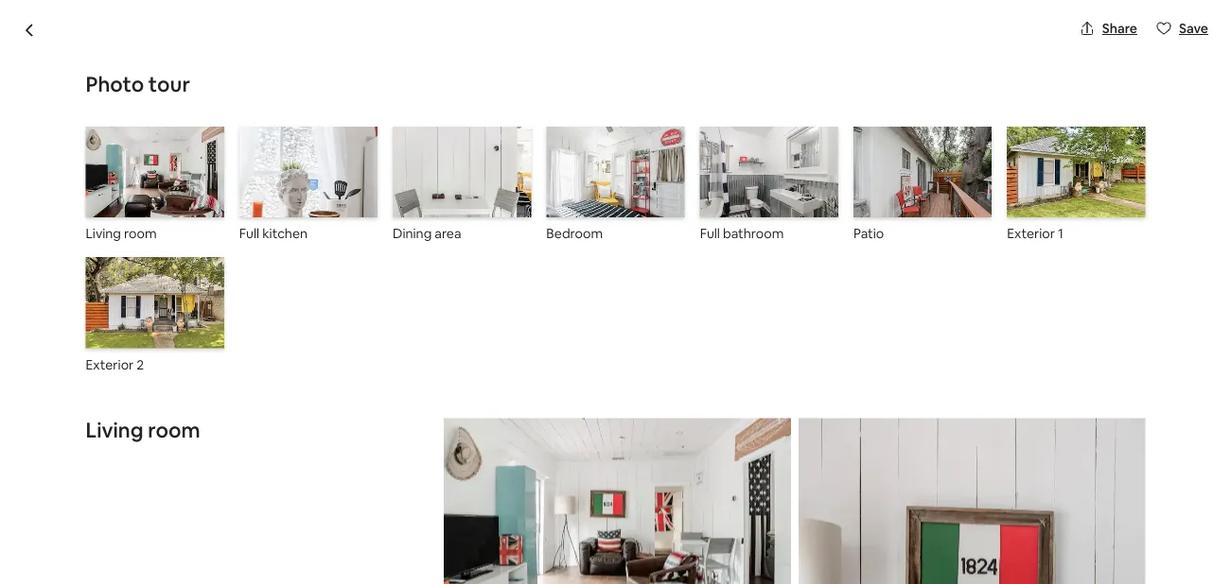 Task type: locate. For each thing, give the bounding box(es) containing it.
·
[[132, 137, 135, 154], [226, 138, 230, 157], [325, 138, 328, 157], [1036, 532, 1040, 549]]

4.95 down the
[[103, 137, 129, 154]]

full
[[239, 225, 259, 243], [700, 225, 720, 243]]

show all photos button
[[973, 415, 1123, 448]]

0 horizontal spatial share
[[1040, 138, 1075, 155]]

south
[[358, 97, 425, 128]]

1 horizontal spatial share
[[1102, 20, 1138, 37]]

share
[[1102, 20, 1138, 37], [1040, 138, 1075, 155]]

1 full from the left
[[239, 225, 259, 243]]

0 vertical spatial save button
[[1149, 12, 1216, 44]]

bedroom image 1 image
[[546, 127, 685, 218], [546, 127, 685, 218]]

1 living from the top
[[86, 225, 121, 243]]

dining
[[393, 225, 432, 243]]

living room button
[[86, 127, 224, 243]]

exterior left 2 on the left of the page
[[86, 356, 134, 373]]

full for full bathroom
[[700, 225, 720, 243]]

stay
[[543, 97, 592, 128]]

full bathroom image 1 image
[[700, 127, 839, 218], [700, 127, 839, 218]]

exterior 1 image 1 image
[[1007, 127, 1146, 218], [1007, 127, 1146, 218]]

your very own dining nook. image
[[393, 127, 531, 218], [393, 127, 531, 218]]

Start your search search field
[[474, 15, 758, 61]]

0 horizontal spatial exterior
[[86, 356, 134, 373]]

full bathroom button
[[700, 127, 839, 243]]

full left kitchen
[[239, 225, 259, 243]]

1 vertical spatial share
[[1040, 138, 1075, 155]]

reviews
[[171, 137, 219, 154], [1075, 532, 1121, 549]]

1 vertical spatial save button
[[1086, 131, 1153, 163]]

1 horizontal spatial 1,158
[[1044, 532, 1072, 549]]

room
[[124, 225, 157, 243], [148, 417, 200, 444]]

$208
[[869, 524, 918, 551]]

patio button
[[854, 127, 992, 243]]

living room down 2 on the left of the page
[[86, 417, 200, 444]]

night
[[923, 530, 959, 549]]

0 vertical spatial reviews
[[171, 137, 219, 154]]

austin, texas, united states button
[[336, 134, 509, 157]]

1 vertical spatial living room
[[86, 417, 200, 444]]

0 vertical spatial living
[[86, 225, 121, 243]]

full bathroom
[[700, 225, 784, 243]]

the
[[86, 97, 129, 128]]

1 horizontal spatial 4.95
[[1007, 532, 1034, 549]]

1 vertical spatial 4.95 · 1,158 reviews
[[1007, 532, 1121, 549]]

dining area button
[[393, 127, 531, 243]]

2
[[137, 356, 144, 373]]

0 horizontal spatial full
[[239, 225, 259, 243]]

the austin texas house south congress stay and enjoy image 1 image
[[86, 180, 616, 470]]

1 horizontal spatial reviews
[[1075, 532, 1121, 549]]

and
[[598, 97, 640, 128]]

patio
[[854, 225, 884, 243]]

living room image 1 image
[[86, 127, 224, 218], [86, 127, 224, 218], [444, 419, 791, 585], [444, 419, 791, 585]]

0 vertical spatial 4.95
[[103, 137, 129, 154]]

0 horizontal spatial 4.95 · 1,158 reviews
[[103, 137, 219, 154]]

4.95 right night
[[1007, 532, 1034, 549]]

full left bathroom
[[700, 225, 720, 243]]

save button
[[1149, 12, 1216, 44], [1086, 131, 1153, 163]]

1 horizontal spatial full
[[700, 225, 720, 243]]

bedroom button
[[546, 127, 685, 243]]

0 vertical spatial living room
[[86, 225, 157, 243]]

photos
[[1064, 423, 1108, 440]]

all
[[1047, 423, 1061, 440]]

living
[[86, 225, 121, 243], [86, 417, 143, 444]]

chris is a superhost. learn more about chris. image
[[651, 501, 704, 554], [651, 501, 704, 554]]

0 vertical spatial exterior
[[1007, 225, 1055, 243]]

1,158 reviews button
[[139, 136, 219, 155]]

the austin texas house south congress stay and enjoy
[[86, 97, 707, 128]]

0 vertical spatial room
[[124, 225, 157, 243]]

exterior 2 image 1 image
[[86, 258, 224, 349], [86, 258, 224, 349]]

1 living room from the top
[[86, 225, 157, 243]]

save button for the topmost share button
[[1149, 12, 1216, 44]]

0 vertical spatial 1,158
[[139, 137, 168, 154]]

1
[[1058, 225, 1064, 243]]

1 horizontal spatial exterior
[[1007, 225, 1055, 243]]

living inside button
[[86, 225, 121, 243]]

area
[[435, 225, 461, 243]]

save button for bottom share button
[[1086, 131, 1153, 163]]

0 horizontal spatial 4.95
[[103, 137, 129, 154]]

living room
[[86, 225, 157, 243], [86, 417, 200, 444]]

bathroom
[[723, 225, 784, 243]]

share for the topmost share button
[[1102, 20, 1138, 37]]

share button
[[1072, 12, 1145, 44], [1009, 131, 1082, 163]]

0 horizontal spatial save
[[1116, 138, 1146, 155]]

4.95 · 1,158 reviews
[[103, 137, 219, 154], [1007, 532, 1121, 549]]

· inside the · austin, texas, united states
[[325, 138, 328, 157]]

0 vertical spatial share button
[[1072, 12, 1145, 44]]

0 vertical spatial 4.95 · 1,158 reviews
[[103, 137, 219, 154]]

exterior
[[1007, 225, 1055, 243], [86, 356, 134, 373]]

exterior 1
[[1007, 225, 1064, 243]]

full inside "button"
[[239, 225, 259, 243]]

2 full from the left
[[700, 225, 720, 243]]

0 vertical spatial share
[[1102, 20, 1138, 37]]

· austin, texas, united states
[[325, 137, 509, 157]]

kitchen
[[262, 225, 308, 243]]

patio image 1 image
[[854, 127, 992, 218], [854, 127, 992, 218]]

exterior left 1 at top
[[1007, 225, 1055, 243]]

2 living from the top
[[86, 417, 143, 444]]

share for bottom share button
[[1040, 138, 1075, 155]]

1 vertical spatial reviews
[[1075, 532, 1121, 549]]

the austin texas house south congress stay and enjoy image 4 image
[[888, 180, 1146, 325]]

exterior for exterior 1
[[1007, 225, 1055, 243]]

1 vertical spatial exterior
[[86, 356, 134, 373]]

relax in our european grand king love sofa! image
[[799, 419, 1146, 585], [799, 419, 1146, 585]]

1,158
[[139, 137, 168, 154], [1044, 532, 1072, 549]]

1 horizontal spatial save
[[1179, 20, 1209, 37]]

save
[[1179, 20, 1209, 37], [1116, 138, 1146, 155]]

full inside 'button'
[[700, 225, 720, 243]]

exterior 2
[[86, 356, 144, 373]]

photo tour dialog
[[0, 0, 1231, 585]]

0 vertical spatial save
[[1179, 20, 1209, 37]]

save inside photo tour dialog
[[1179, 20, 1209, 37]]

living room up 'exterior 2' button
[[86, 225, 157, 243]]

share inside photo tour dialog
[[1102, 20, 1138, 37]]

wake up with some cereal in one of our west elm wood bowls image
[[239, 127, 378, 218], [239, 127, 378, 218]]

1 vertical spatial living
[[86, 417, 143, 444]]

4.95
[[103, 137, 129, 154], [1007, 532, 1034, 549]]



Task type: describe. For each thing, give the bounding box(es) containing it.
enjoy
[[646, 97, 707, 128]]

relax and enjoy some vintage lp's image
[[888, 333, 1146, 470]]

exterior for exterior 2
[[86, 356, 134, 373]]

exterior 1 button
[[1007, 127, 1146, 243]]

austin
[[134, 97, 206, 128]]

states
[[469, 137, 509, 154]]

1 vertical spatial room
[[148, 417, 200, 444]]

house
[[281, 97, 353, 128]]

1 vertical spatial 4.95
[[1007, 532, 1034, 549]]

1 vertical spatial share button
[[1009, 131, 1082, 163]]

exterior 2 button
[[86, 258, 224, 373]]

the austin texas house south congress stay and enjoy image 3 image
[[623, 333, 881, 470]]

room inside living room button
[[124, 225, 157, 243]]

󰀃
[[238, 137, 245, 155]]

living room inside button
[[86, 225, 157, 243]]

1 horizontal spatial 4.95 · 1,158 reviews
[[1007, 532, 1121, 549]]

superhost
[[255, 137, 317, 154]]

tour
[[148, 71, 190, 97]]

austin,
[[336, 137, 379, 154]]

show
[[1010, 423, 1044, 440]]

photo
[[86, 71, 144, 97]]

photo tour
[[86, 71, 190, 97]]

texas,
[[382, 137, 421, 154]]

full kitchen
[[239, 225, 308, 243]]

congress
[[430, 97, 538, 128]]

0 horizontal spatial 1,158
[[139, 137, 168, 154]]

texas
[[212, 97, 276, 128]]

bedroom
[[546, 225, 603, 243]]

the austin texas house south congress stay and enjoy image 2 image
[[623, 180, 881, 325]]

dining area
[[393, 225, 461, 243]]

1 vertical spatial 1,158
[[1044, 532, 1072, 549]]

full kitchen button
[[239, 127, 378, 243]]

show all photos
[[1010, 423, 1108, 440]]

1 vertical spatial save
[[1116, 138, 1146, 155]]

full for full kitchen
[[239, 225, 259, 243]]

2 living room from the top
[[86, 417, 200, 444]]

$254
[[816, 524, 865, 551]]

$254 $208 night
[[816, 524, 959, 551]]

united
[[424, 137, 466, 154]]

0 horizontal spatial reviews
[[171, 137, 219, 154]]



Task type: vqa. For each thing, say whether or not it's contained in the screenshot.
11/9/2023
no



